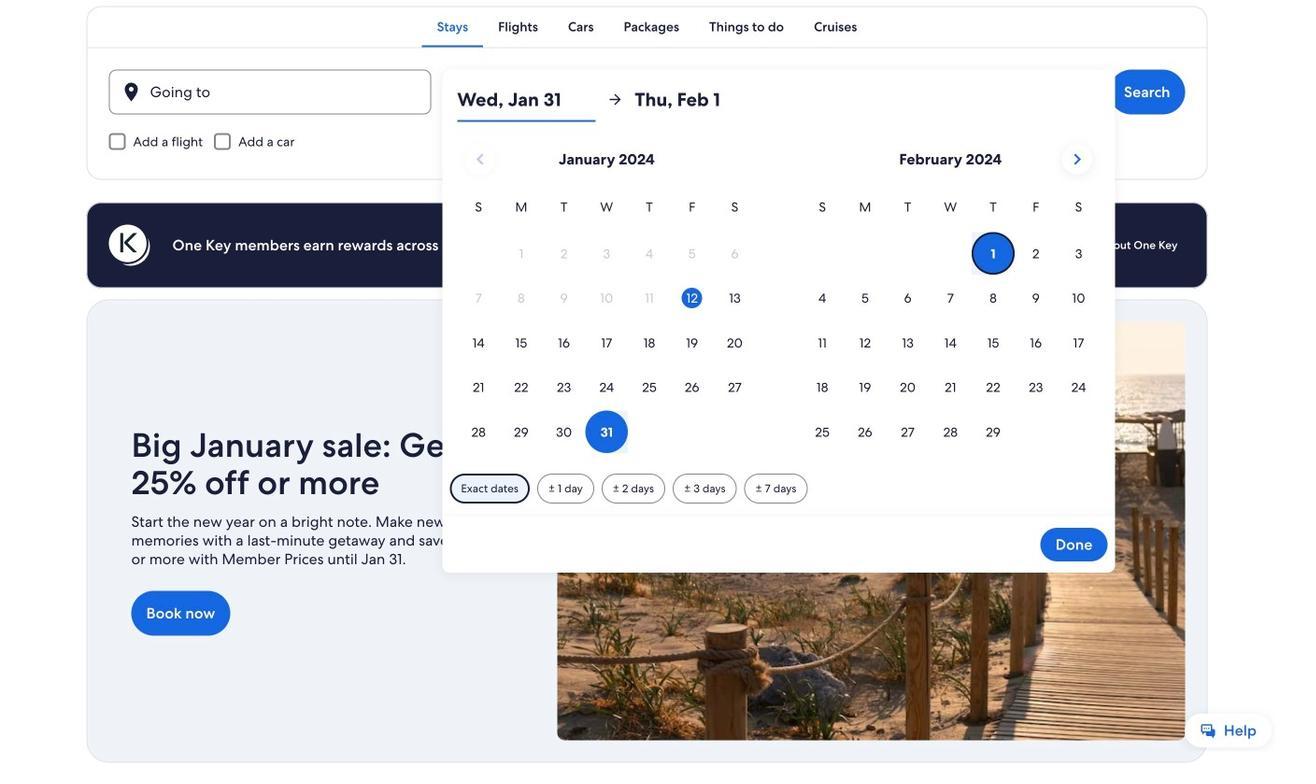 Task type: locate. For each thing, give the bounding box(es) containing it.
tab list
[[86, 6, 1208, 47]]

next month image
[[1066, 148, 1088, 171]]

application
[[457, 137, 1100, 455]]

january 2024 element
[[457, 197, 756, 455]]

february 2024 element
[[801, 197, 1100, 455]]

previous month image
[[469, 148, 491, 171]]

directional image
[[607, 91, 624, 108]]



Task type: describe. For each thing, give the bounding box(es) containing it.
today element
[[682, 288, 703, 308]]



Task type: vqa. For each thing, say whether or not it's contained in the screenshot.
January 2024 element
yes



